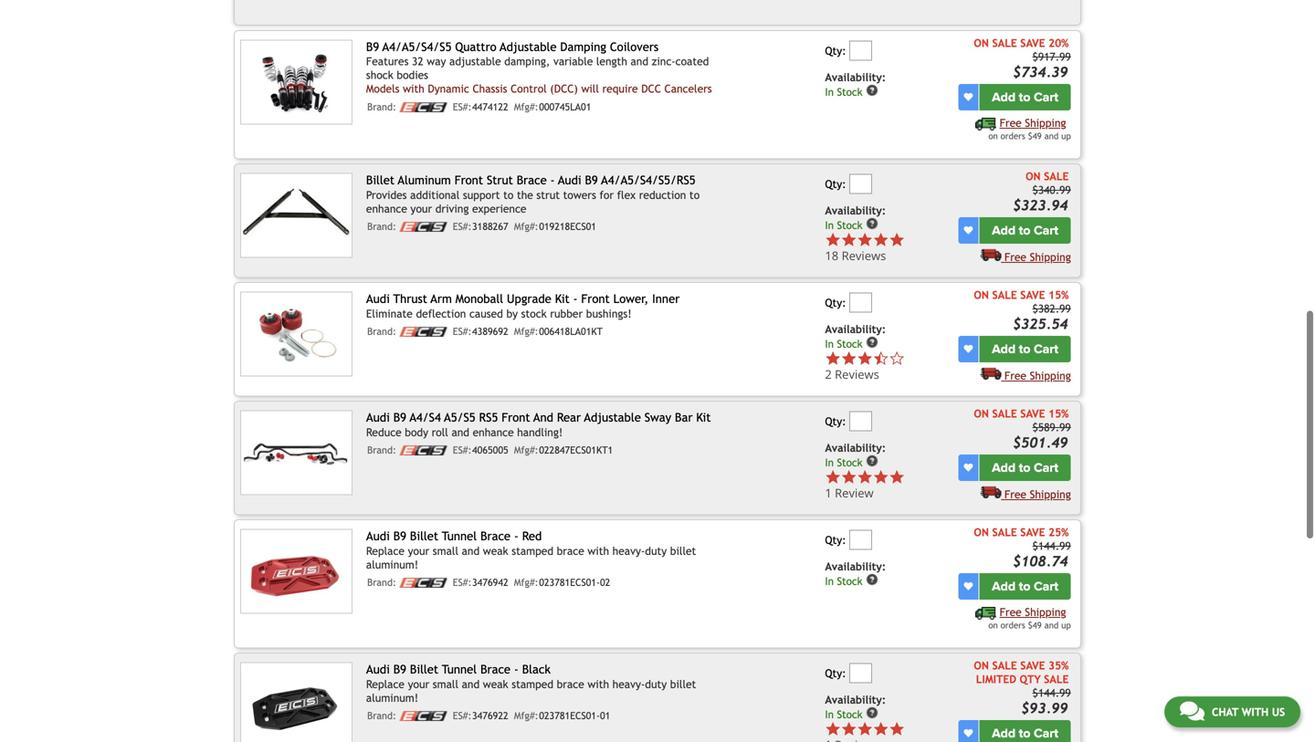 Task type: vqa. For each thing, say whether or not it's contained in the screenshot.
with inside B9 A4/A5/S4/S5 Quattro Adjustable Damping Coilovers Features 32 way adjustable damping, variable length and zinc-coated shock bodies Models with Dynamic Chassis Control (DCC) will require DCC Cancelers
yes



Task type: describe. For each thing, give the bounding box(es) containing it.
4389692
[[472, 326, 508, 337]]

for
[[600, 188, 614, 201]]

es#: for $93.99
[[453, 711, 472, 722]]

on sale save 35% limited qty sale $144.99 $93.99
[[974, 659, 1071, 717]]

cart for $323.94
[[1034, 223, 1059, 238]]

chat
[[1212, 706, 1239, 719]]

es#4389692 - 006418la01kt - audi thrust arm monoball upgrade kit - front lower, inner - eliminate deflection caused by stock rubber bushings! - ecs - audi image
[[240, 292, 353, 377]]

small for black
[[433, 678, 459, 691]]

deflection
[[416, 307, 466, 320]]

the
[[517, 188, 533, 201]]

023781ecs01- for 02
[[539, 577, 600, 589]]

5 stock from the top
[[837, 576, 863, 588]]

red
[[522, 529, 542, 543]]

es#: 3476942 mfg#: 023781ecs01-02
[[453, 577, 610, 589]]

brace for $323.94
[[517, 173, 547, 187]]

rubber
[[550, 307, 583, 320]]

es#3188267 - 019218ecs01 - billet aluminum front strut brace - audi b9 a4/a5/s4/s5/rs5 - provides additional support to the strut towers for flex reduction to enhance your driving experience - ecs - audi image
[[240, 173, 353, 258]]

es#: 4474122 mfg#: 000745la01
[[453, 101, 591, 113]]

brand: for $325.54
[[367, 326, 396, 337]]

qty: for $325.54
[[825, 296, 846, 309]]

billet aluminum front strut brace - audi b9 a4/a5/s4/s5/rs5 provides additional support to the strut towers for flex reduction to enhance your driving experience
[[366, 173, 700, 215]]

limited
[[976, 673, 1017, 686]]

upgrade
[[507, 292, 551, 306]]

kit inside audi b9 a4/s4 a5/s5 rs5 front and rear adjustable sway bar kit reduce body roll and enhance handling!
[[696, 411, 711, 425]]

comments image
[[1180, 701, 1205, 723]]

billet aluminum front strut brace - audi b9 a4/a5/s4/s5/rs5 link
[[366, 173, 696, 187]]

5 es#: from the top
[[453, 577, 472, 589]]

cancelers
[[665, 82, 712, 95]]

brand: for $501.49
[[367, 445, 396, 456]]

b9 inside b9 a4/a5/s4/s5 quattro adjustable damping coilovers features 32 way adjustable damping, variable length and zinc-coated shock bodies models with dynamic chassis control (dcc) will require dcc cancelers
[[366, 40, 379, 54]]

$49 for $108.74
[[1028, 621, 1042, 631]]

stock for $501.49
[[837, 457, 863, 469]]

heavy- for red
[[613, 545, 645, 557]]

billet for black
[[670, 678, 696, 691]]

1 question sign image from the top
[[866, 84, 879, 97]]

arm
[[431, 292, 452, 306]]

strut
[[537, 188, 560, 201]]

chat with us
[[1212, 706, 1285, 719]]

duty for red
[[645, 545, 667, 557]]

enhance inside billet aluminum front strut brace - audi b9 a4/a5/s4/s5/rs5 provides additional support to the strut towers for flex reduction to enhance your driving experience
[[366, 202, 407, 215]]

shipping for $323.94
[[1030, 251, 1071, 264]]

will
[[581, 82, 599, 95]]

$144.99 inside on sale save 35% limited qty sale $144.99 $93.99
[[1033, 687, 1071, 700]]

5 in from the top
[[825, 576, 834, 588]]

006418la01kt
[[539, 326, 603, 337]]

2
[[825, 366, 832, 383]]

availability: in stock for $93.99
[[825, 694, 886, 721]]

stock for $323.94
[[837, 219, 863, 232]]

way
[[427, 55, 446, 68]]

add to wish list image for $93.99
[[964, 729, 973, 739]]

coilovers
[[610, 40, 659, 54]]

1 mfg#: from the top
[[514, 101, 539, 113]]

2 2 reviews link from the top
[[825, 366, 905, 383]]

audi b9 billet tunnel brace - black link
[[366, 663, 551, 677]]

000745la01
[[539, 101, 591, 113]]

on for $108.74
[[989, 621, 998, 631]]

sale for $325.54
[[992, 289, 1017, 301]]

add to wish list image for $734.39
[[964, 93, 973, 102]]

stock
[[521, 307, 547, 320]]

black
[[522, 663, 551, 677]]

on sale save 25% $144.99 $108.74
[[974, 526, 1071, 570]]

cart for $93.99
[[1034, 726, 1059, 742]]

audi b9 billet tunnel brace - black replace your small and weak stamped brace with heavy-duty billet aluminum!
[[366, 663, 696, 705]]

es#4474122 - 000745la01 - b9 a4/a5/s4/s5 quattro adjustable damping coilovers - features 32 way adjustable damping, variable length and zinc-coated shock bodies - ecs - audi image
[[240, 40, 353, 125]]

roll
[[432, 426, 448, 439]]

length
[[596, 55, 627, 68]]

on for $734.39
[[974, 36, 989, 49]]

free shipping image for $501.49
[[980, 486, 1001, 499]]

- for red
[[514, 529, 519, 543]]

additional
[[410, 188, 460, 201]]

$917.99
[[1033, 50, 1071, 63]]

aluminum! for red
[[366, 558, 419, 571]]

save inside on sale save 35% limited qty sale $144.99 $93.99
[[1021, 659, 1045, 672]]

add to cart button for $734.39
[[980, 84, 1071, 110]]

free shipping image for $108.74
[[976, 607, 997, 620]]

on inside on sale save 35% limited qty sale $144.99 $93.99
[[974, 659, 989, 672]]

tunnel for black
[[442, 663, 477, 677]]

add to cart for $323.94
[[992, 223, 1059, 238]]

on sale save 20% $917.99 $734.39
[[974, 36, 1071, 80]]

$340.99
[[1033, 184, 1071, 196]]

chat with us link
[[1165, 697, 1301, 728]]

free shipping for $501.49
[[1005, 488, 1071, 501]]

1 stock from the top
[[837, 86, 863, 98]]

bodies
[[397, 69, 428, 82]]

free down $108.74
[[1000, 606, 1022, 619]]

20%
[[1049, 36, 1069, 49]]

b9 a4/a5/s4/s5 quattro adjustable damping coilovers link
[[366, 40, 659, 54]]

$734.39
[[1013, 64, 1068, 80]]

free shipping image for $325.54
[[980, 367, 1001, 380]]

experience
[[472, 202, 527, 215]]

review
[[835, 485, 874, 502]]

and up $340.99
[[1045, 131, 1059, 141]]

ecs - corporate logo image for $323.94
[[400, 222, 447, 232]]

add to cart button for $93.99
[[980, 721, 1071, 743]]

on for $734.39
[[989, 131, 998, 141]]

brand: for $323.94
[[367, 221, 396, 232]]

billet for black
[[410, 663, 439, 677]]

quattro
[[455, 40, 497, 54]]

b9 inside billet aluminum front strut brace - audi b9 a4/a5/s4/s5/rs5 provides additional support to the strut towers for flex reduction to enhance your driving experience
[[585, 173, 598, 187]]

adjustable
[[449, 55, 501, 68]]

and inside audi b9 billet tunnel brace - black replace your small and weak stamped brace with heavy-duty billet aluminum!
[[462, 678, 480, 691]]

es#: 3188267 mfg#: 019218ecs01
[[453, 221, 596, 232]]

es#: 3476922 mfg#: 023781ecs01-01
[[453, 711, 610, 722]]

add to wish list image for $108.74
[[964, 582, 973, 591]]

- inside audi thrust arm monoball upgrade kit - front lower, inner eliminate deflection caused by stock rubber bushings!
[[573, 292, 578, 306]]

heavy- for black
[[613, 678, 645, 691]]

2 reviews
[[825, 366, 879, 383]]

1 in from the top
[[825, 86, 834, 98]]

1 brand: from the top
[[367, 101, 396, 113]]

add for $323.94
[[992, 223, 1016, 238]]

5 availability: in stock from the top
[[825, 560, 886, 588]]

$589.99
[[1033, 421, 1071, 434]]

billet for red
[[410, 529, 439, 543]]

caused
[[469, 307, 503, 320]]

and inside audi b9 billet tunnel brace - red replace your small and weak stamped brace with heavy-duty billet aluminum!
[[462, 545, 480, 557]]

free for $501.49
[[1005, 488, 1027, 501]]

shipping down $734.39
[[1025, 116, 1066, 129]]

free shipping for $323.94
[[1005, 251, 1071, 264]]

replace for black
[[366, 678, 405, 691]]

empty star image
[[889, 351, 905, 367]]

with inside audi b9 billet tunnel brace - red replace your small and weak stamped brace with heavy-duty billet aluminum!
[[588, 545, 609, 557]]

to right reduction
[[690, 188, 700, 201]]

01
[[600, 711, 610, 722]]

up for $108.74
[[1062, 621, 1071, 631]]

a4/a5/s4/s5
[[382, 40, 452, 54]]

15% for $325.54
[[1049, 289, 1069, 301]]

on sale $340.99 $323.94
[[1013, 170, 1071, 214]]

es#: for $325.54
[[453, 326, 472, 337]]

18
[[825, 248, 839, 264]]

add to cart for $108.74
[[992, 579, 1059, 595]]

rs5
[[479, 411, 498, 425]]

free down $734.39
[[1000, 116, 1022, 129]]

add to cart button for $501.49
[[980, 455, 1071, 481]]

us
[[1272, 706, 1285, 719]]

to for $325.54
[[1019, 342, 1031, 357]]

sale for $108.74
[[992, 526, 1017, 539]]

ecs - corporate logo image for $325.54
[[400, 327, 447, 337]]

weak for red
[[483, 545, 508, 557]]

cart for $325.54
[[1034, 342, 1059, 357]]

handling!
[[517, 426, 563, 439]]

orders for $734.39
[[1001, 131, 1026, 141]]

with inside b9 a4/a5/s4/s5 quattro adjustable damping coilovers features 32 way adjustable damping, variable length and zinc-coated shock bodies models with dynamic chassis control (dcc) will require dcc cancelers
[[403, 82, 425, 95]]

kit inside audi thrust arm monoball upgrade kit - front lower, inner eliminate deflection caused by stock rubber bushings!
[[555, 292, 570, 306]]

enhance inside audi b9 a4/s4 a5/s5 rs5 front and rear adjustable sway bar kit reduce body roll and enhance handling!
[[473, 426, 514, 439]]

18 reviews
[[825, 248, 886, 264]]

features
[[366, 55, 409, 68]]

your for red
[[408, 545, 429, 557]]

and
[[534, 411, 553, 425]]

stock for $93.99
[[837, 709, 863, 721]]

add for $501.49
[[992, 460, 1016, 476]]

b9 a4/a5/s4/s5 quattro adjustable damping coilovers features 32 way adjustable damping, variable length and zinc-coated shock bodies models with dynamic chassis control (dcc) will require dcc cancelers
[[366, 40, 712, 95]]

add for $93.99
[[992, 726, 1016, 742]]

your for black
[[408, 678, 429, 691]]

5 mfg#: from the top
[[514, 577, 539, 589]]

3476942
[[472, 577, 508, 589]]

es#3476922 - 023781ecs01-01 - audi b9 billet tunnel brace - black - replace your small and weak stamped brace with heavy-duty billet aluminum! - ecs - audi image
[[240, 663, 353, 743]]

cart for $501.49
[[1034, 460, 1059, 476]]

in for $323.94
[[825, 219, 834, 232]]

shipping for $501.49
[[1030, 488, 1071, 501]]

$144.99 inside on sale save 25% $144.99 $108.74
[[1033, 540, 1071, 553]]

6 qty: from the top
[[825, 667, 846, 680]]

- for audi
[[551, 173, 555, 187]]

a4/s4
[[410, 411, 441, 425]]

- for black
[[514, 663, 519, 677]]

brace for red
[[557, 545, 584, 557]]

audi for $325.54
[[366, 292, 390, 306]]

sale inside on sale save 35% limited qty sale $144.99 $93.99
[[992, 659, 1017, 672]]

your inside billet aluminum front strut brace - audi b9 a4/a5/s4/s5/rs5 provides additional support to the strut towers for flex reduction to enhance your driving experience
[[411, 202, 432, 215]]

reduce
[[366, 426, 402, 439]]

chassis
[[473, 82, 507, 95]]

3476922
[[472, 711, 508, 722]]

save for $501.49
[[1021, 407, 1045, 420]]

4474122
[[472, 101, 508, 113]]

1 1 review link from the top
[[825, 470, 955, 502]]

rear
[[557, 411, 581, 425]]

mfg#: for $323.94
[[514, 221, 539, 232]]

eliminate
[[366, 307, 413, 320]]



Task type: locate. For each thing, give the bounding box(es) containing it.
sale for $323.94
[[1044, 170, 1069, 183]]

weak inside audi b9 billet tunnel brace - red replace your small and weak stamped brace with heavy-duty billet aluminum!
[[483, 545, 508, 557]]

on inside the on sale save 15% $589.99 $501.49
[[974, 407, 989, 420]]

qty:
[[825, 44, 846, 57], [825, 178, 846, 191], [825, 296, 846, 309], [825, 415, 846, 428], [825, 534, 846, 547], [825, 667, 846, 680]]

aluminum! inside audi b9 billet tunnel brace - black replace your small and weak stamped brace with heavy-duty billet aluminum!
[[366, 692, 419, 705]]

free shipping on orders $49 and up up 35%
[[989, 606, 1071, 631]]

0 vertical spatial brace
[[557, 545, 584, 557]]

add to cart down $501.49
[[992, 460, 1059, 476]]

brand:
[[367, 101, 396, 113], [367, 221, 396, 232], [367, 326, 396, 337], [367, 445, 396, 456], [367, 577, 396, 589], [367, 711, 396, 722]]

2 1 review link from the top
[[825, 485, 905, 502]]

sale up $734.39
[[992, 36, 1017, 49]]

1 vertical spatial tunnel
[[442, 663, 477, 677]]

$108.74
[[1013, 553, 1068, 570]]

2 vertical spatial your
[[408, 678, 429, 691]]

1 vertical spatial 15%
[[1049, 407, 1069, 420]]

3 in from the top
[[825, 338, 834, 350]]

sale up $108.74
[[992, 526, 1017, 539]]

availability: in stock
[[825, 71, 886, 98], [825, 204, 886, 232], [825, 323, 886, 350], [825, 442, 886, 469], [825, 560, 886, 588], [825, 694, 886, 721]]

brace up es#: 3476922 mfg#: 023781ecs01-01
[[557, 678, 584, 691]]

5 add from the top
[[992, 579, 1016, 595]]

0 vertical spatial aluminum!
[[366, 558, 419, 571]]

0 vertical spatial replace
[[366, 545, 405, 557]]

- inside audi b9 billet tunnel brace - red replace your small and weak stamped brace with heavy-duty billet aluminum!
[[514, 529, 519, 543]]

4 stock from the top
[[837, 457, 863, 469]]

1 brace from the top
[[557, 545, 584, 557]]

dynamic
[[428, 82, 469, 95]]

your inside audi b9 billet tunnel brace - red replace your small and weak stamped brace with heavy-duty billet aluminum!
[[408, 545, 429, 557]]

a5/s5
[[444, 411, 476, 425]]

control
[[511, 82, 547, 95]]

kit up rubber
[[555, 292, 570, 306]]

1 vertical spatial $144.99
[[1033, 687, 1071, 700]]

1 save from the top
[[1021, 36, 1045, 49]]

2 add to cart button from the top
[[980, 217, 1071, 244]]

3 stock from the top
[[837, 338, 863, 350]]

brace inside audi b9 billet tunnel brace - red replace your small and weak stamped brace with heavy-duty billet aluminum!
[[481, 529, 511, 543]]

1 add from the top
[[992, 89, 1016, 105]]

add to wish list image
[[964, 93, 973, 102], [964, 226, 973, 235], [964, 464, 973, 473], [964, 582, 973, 591]]

- inside audi b9 billet tunnel brace - black replace your small and weak stamped brace with heavy-duty billet aluminum!
[[514, 663, 519, 677]]

audi b9 a4/s4 a5/s5 rs5 front and rear adjustable sway bar kit reduce body roll and enhance handling!
[[366, 411, 711, 439]]

stamped down black
[[512, 678, 554, 691]]

0 vertical spatial brace
[[517, 173, 547, 187]]

1 vertical spatial brace
[[557, 678, 584, 691]]

save up $589.99
[[1021, 407, 1045, 420]]

replace inside audi b9 billet tunnel brace - black replace your small and weak stamped brace with heavy-duty billet aluminum!
[[366, 678, 405, 691]]

15%
[[1049, 289, 1069, 301], [1049, 407, 1069, 420]]

0 vertical spatial your
[[411, 202, 432, 215]]

1 availability: from the top
[[825, 71, 886, 83]]

free shipping
[[1005, 251, 1071, 264], [1005, 370, 1071, 382], [1005, 488, 1071, 501]]

weak up '3476922'
[[483, 678, 508, 691]]

on inside on sale save 25% $144.99 $108.74
[[974, 526, 989, 539]]

damping
[[560, 40, 606, 54]]

tunnel inside audi b9 billet tunnel brace - red replace your small and weak stamped brace with heavy-duty billet aluminum!
[[442, 529, 477, 543]]

adjustable right rear
[[584, 411, 641, 425]]

1 vertical spatial free shipping image
[[980, 248, 1001, 261]]

save left 25%
[[1021, 526, 1045, 539]]

duty inside audi b9 billet tunnel brace - black replace your small and weak stamped brace with heavy-duty billet aluminum!
[[645, 678, 667, 691]]

with inside audi b9 billet tunnel brace - black replace your small and weak stamped brace with heavy-duty billet aluminum!
[[588, 678, 609, 691]]

to for $323.94
[[1019, 223, 1031, 238]]

6 ecs - corporate logo image from the top
[[400, 711, 447, 722]]

availability: for $323.94
[[825, 204, 886, 217]]

0 vertical spatial free shipping
[[1005, 251, 1071, 264]]

adjustable inside b9 a4/a5/s4/s5 quattro adjustable damping coilovers features 32 way adjustable damping, variable length and zinc-coated shock bodies models with dynamic chassis control (dcc) will require dcc cancelers
[[500, 40, 557, 54]]

audi b9 a4/s4 a5/s5 rs5 front and rear adjustable sway bar kit link
[[366, 411, 711, 425]]

1 vertical spatial on
[[989, 621, 998, 631]]

save inside on sale save 15% $382.99 $325.54
[[1021, 289, 1045, 301]]

3 save from the top
[[1021, 407, 1045, 420]]

audi b9 billet tunnel brace - red link
[[366, 529, 542, 543]]

1 horizontal spatial adjustable
[[584, 411, 641, 425]]

$49 for $734.39
[[1028, 131, 1042, 141]]

and down audi b9 billet tunnel brace - black 'link'
[[462, 678, 480, 691]]

your down additional
[[411, 202, 432, 215]]

question sign image
[[866, 574, 879, 586], [866, 707, 879, 720]]

1 cart from the top
[[1034, 89, 1059, 105]]

1 orders from the top
[[1001, 131, 1026, 141]]

in for $325.54
[[825, 338, 834, 350]]

3 add to cart button from the top
[[980, 336, 1071, 363]]

b9 inside audi b9 a4/s4 a5/s5 rs5 front and rear adjustable sway bar kit reduce body roll and enhance handling!
[[393, 411, 406, 425]]

1 vertical spatial weak
[[483, 678, 508, 691]]

small inside audi b9 billet tunnel brace - black replace your small and weak stamped brace with heavy-duty billet aluminum!
[[433, 678, 459, 691]]

reviews
[[842, 248, 886, 264], [835, 366, 879, 383]]

5 cart from the top
[[1034, 579, 1059, 595]]

add down the on sale save 15% $589.99 $501.49
[[992, 460, 1016, 476]]

duty for black
[[645, 678, 667, 691]]

sale for $734.39
[[992, 36, 1017, 49]]

brand: down eliminate
[[367, 326, 396, 337]]

brace inside audi b9 billet tunnel brace - black replace your small and weak stamped brace with heavy-duty billet aluminum!
[[481, 663, 511, 677]]

aluminum! inside audi b9 billet tunnel brace - red replace your small and weak stamped brace with heavy-duty billet aluminum!
[[366, 558, 419, 571]]

3 ecs - corporate logo image from the top
[[400, 327, 447, 337]]

2 orders from the top
[[1001, 621, 1026, 631]]

audi up eliminate
[[366, 292, 390, 306]]

cart down $108.74
[[1034, 579, 1059, 595]]

0 vertical spatial free shipping image
[[976, 118, 997, 130]]

b9 inside audi b9 billet tunnel brace - black replace your small and weak stamped brace with heavy-duty billet aluminum!
[[393, 663, 406, 677]]

to down $323.94
[[1019, 223, 1031, 238]]

4 brand: from the top
[[367, 445, 396, 456]]

by
[[506, 307, 518, 320]]

2 tunnel from the top
[[442, 663, 477, 677]]

4 availability: in stock from the top
[[825, 442, 886, 469]]

1 vertical spatial kit
[[696, 411, 711, 425]]

free shipping on orders $49 and up for $108.74
[[989, 606, 1071, 631]]

3 question sign image from the top
[[866, 336, 879, 349]]

variable
[[553, 55, 593, 68]]

audi inside audi b9 billet tunnel brace - red replace your small and weak stamped brace with heavy-duty billet aluminum!
[[366, 529, 390, 543]]

free shipping for $325.54
[[1005, 370, 1071, 382]]

0 vertical spatial 023781ecs01-
[[539, 577, 600, 589]]

1 vertical spatial free shipping on orders $49 and up
[[989, 606, 1071, 631]]

heavy-
[[613, 545, 645, 557], [613, 678, 645, 691]]

$144.99 down sale
[[1033, 687, 1071, 700]]

ecs - corporate logo image for $501.49
[[400, 446, 447, 456]]

5 ecs - corporate logo image from the top
[[400, 578, 447, 588]]

6 es#: from the top
[[453, 711, 472, 722]]

mfg#: down the the
[[514, 221, 539, 232]]

brace up the the
[[517, 173, 547, 187]]

brand: right es#3476922 - 023781ecs01-01 - audi b9 billet tunnel brace - black - replace your small and weak stamped brace with heavy-duty billet aluminum! - ecs - audi image
[[367, 711, 396, 722]]

shipping up $382.99
[[1030, 251, 1071, 264]]

0 vertical spatial $49
[[1028, 131, 1042, 141]]

1 small from the top
[[433, 545, 459, 557]]

save for $325.54
[[1021, 289, 1045, 301]]

b9 for black
[[393, 663, 406, 677]]

replace down audi b9 billet tunnel brace - red link
[[366, 545, 405, 557]]

4 question sign image from the top
[[866, 455, 879, 468]]

billet inside audi b9 billet tunnel brace - black replace your small and weak stamped brace with heavy-duty billet aluminum!
[[410, 663, 439, 677]]

3 brand: from the top
[[367, 326, 396, 337]]

2 vertical spatial free shipping
[[1005, 488, 1071, 501]]

0 horizontal spatial enhance
[[366, 202, 407, 215]]

audi inside billet aluminum front strut brace - audi b9 a4/a5/s4/s5/rs5 provides additional support to the strut towers for flex reduction to enhance your driving experience
[[558, 173, 581, 187]]

1 vertical spatial orders
[[1001, 621, 1026, 631]]

audi inside audi b9 a4/s4 a5/s5 rs5 front and rear adjustable sway bar kit reduce body roll and enhance handling!
[[366, 411, 390, 425]]

0 vertical spatial small
[[433, 545, 459, 557]]

1 horizontal spatial enhance
[[473, 426, 514, 439]]

1 vertical spatial heavy-
[[613, 678, 645, 691]]

1 vertical spatial billet
[[410, 529, 439, 543]]

- left black
[[514, 663, 519, 677]]

15% for $501.49
[[1049, 407, 1069, 420]]

brace for $93.99
[[481, 663, 511, 677]]

and down coilovers
[[631, 55, 649, 68]]

stamped for red
[[512, 545, 554, 557]]

with inside chat with us link
[[1242, 706, 1269, 719]]

add down on sale save 25% $144.99 $108.74
[[992, 579, 1016, 595]]

to for $108.74
[[1019, 579, 1031, 595]]

023781ecs01-
[[539, 577, 600, 589], [539, 711, 600, 722]]

on inside on sale save 20% $917.99 $734.39
[[974, 36, 989, 49]]

add to cart down $734.39
[[992, 89, 1059, 105]]

4 add from the top
[[992, 460, 1016, 476]]

save inside on sale save 25% $144.99 $108.74
[[1021, 526, 1045, 539]]

2 cart from the top
[[1034, 223, 1059, 238]]

audi for $93.99
[[366, 663, 390, 677]]

023781ecs01- down audi b9 billet tunnel brace - black replace your small and weak stamped brace with heavy-duty billet aluminum!
[[539, 711, 600, 722]]

heavy- inside audi b9 billet tunnel brace - black replace your small and weak stamped brace with heavy-duty billet aluminum!
[[613, 678, 645, 691]]

ecs - corporate logo image down deflection at left top
[[400, 327, 447, 337]]

tunnel
[[442, 529, 477, 543], [442, 663, 477, 677]]

5 add to cart button from the top
[[980, 574, 1071, 600]]

add for $325.54
[[992, 342, 1016, 357]]

on sale save 15% $382.99 $325.54
[[974, 289, 1071, 332]]

small down audi b9 billet tunnel brace - red link
[[433, 545, 459, 557]]

cart down $734.39
[[1034, 89, 1059, 105]]

and inside b9 a4/a5/s4/s5 quattro adjustable damping coilovers features 32 way adjustable damping, variable length and zinc-coated shock bodies models with dynamic chassis control (dcc) will require dcc cancelers
[[631, 55, 649, 68]]

1 vertical spatial aluminum!
[[366, 692, 419, 705]]

front inside audi thrust arm monoball upgrade kit - front lower, inner eliminate deflection caused by stock rubber bushings!
[[581, 292, 610, 306]]

small inside audi b9 billet tunnel brace - red replace your small and weak stamped brace with heavy-duty billet aluminum!
[[433, 545, 459, 557]]

availability: for $501.49
[[825, 442, 886, 454]]

qty: for $108.74
[[825, 534, 846, 547]]

2 15% from the top
[[1049, 407, 1069, 420]]

4 availability: from the top
[[825, 442, 886, 454]]

3 free shipping from the top
[[1005, 488, 1071, 501]]

free shipping image for $734.39
[[976, 118, 997, 130]]

your down audi b9 billet tunnel brace - black 'link'
[[408, 678, 429, 691]]

1 vertical spatial up
[[1062, 621, 1071, 631]]

star image
[[841, 232, 857, 248], [873, 232, 889, 248], [889, 232, 905, 248], [825, 351, 841, 367], [841, 470, 857, 486], [857, 470, 873, 486], [825, 722, 841, 738], [841, 722, 857, 738]]

1 vertical spatial free shipping
[[1005, 370, 1071, 382]]

0 vertical spatial add to wish list image
[[964, 345, 973, 354]]

1 023781ecs01- from the top
[[539, 577, 600, 589]]

mfg#: down handling!
[[514, 445, 539, 456]]

1 replace from the top
[[366, 545, 405, 557]]

5 qty: from the top
[[825, 534, 846, 547]]

to up experience
[[503, 188, 514, 201]]

1 availability: in stock from the top
[[825, 71, 886, 98]]

audi for $501.49
[[366, 411, 390, 425]]

add for $734.39
[[992, 89, 1016, 105]]

b9 for red
[[393, 529, 406, 543]]

019218ecs01
[[539, 221, 596, 232]]

add to wish list image for $501.49
[[964, 464, 973, 473]]

6 stock from the top
[[837, 709, 863, 721]]

2 vertical spatial free shipping image
[[980, 486, 1001, 499]]

2 add to wish list image from the top
[[964, 226, 973, 235]]

front up bushings!
[[581, 292, 610, 306]]

availability: in stock for $501.49
[[825, 442, 886, 469]]

2 free shipping from the top
[[1005, 370, 1071, 382]]

18 reviews link
[[825, 232, 955, 264], [825, 248, 905, 264]]

0 vertical spatial weak
[[483, 545, 508, 557]]

on sale save 15% $589.99 $501.49
[[974, 407, 1071, 451]]

$93.99
[[1021, 701, 1068, 717]]

1 15% from the top
[[1049, 289, 1069, 301]]

half star image
[[873, 351, 889, 367]]

star image
[[825, 232, 841, 248], [857, 232, 873, 248], [841, 351, 857, 367], [857, 351, 873, 367], [825, 470, 841, 486], [873, 470, 889, 486], [889, 470, 905, 486], [857, 722, 873, 738], [873, 722, 889, 738], [889, 722, 905, 738]]

4 qty: from the top
[[825, 415, 846, 428]]

0 vertical spatial kit
[[555, 292, 570, 306]]

brace inside audi b9 billet tunnel brace - red replace your small and weak stamped brace with heavy-duty billet aluminum!
[[557, 545, 584, 557]]

enhance
[[366, 202, 407, 215], [473, 426, 514, 439]]

add to cart button down $501.49
[[980, 455, 1071, 481]]

sale up $340.99
[[1044, 170, 1069, 183]]

up up 35%
[[1062, 621, 1071, 631]]

your inside audi b9 billet tunnel brace - black replace your small and weak stamped brace with heavy-duty billet aluminum!
[[408, 678, 429, 691]]

0 vertical spatial orders
[[1001, 131, 1026, 141]]

0 vertical spatial billet
[[366, 173, 395, 187]]

coated
[[676, 55, 709, 68]]

0 vertical spatial $144.99
[[1033, 540, 1071, 553]]

audi inside audi thrust arm monoball upgrade kit - front lower, inner eliminate deflection caused by stock rubber bushings!
[[366, 292, 390, 306]]

0 vertical spatial adjustable
[[500, 40, 557, 54]]

shipping up $589.99
[[1030, 370, 1071, 382]]

1 2 reviews link from the top
[[825, 351, 955, 383]]

es#: down dynamic at the left top of the page
[[453, 101, 472, 113]]

weak inside audi b9 billet tunnel brace - black replace your small and weak stamped brace with heavy-duty billet aluminum!
[[483, 678, 508, 691]]

up for $734.39
[[1062, 131, 1071, 141]]

2 add from the top
[[992, 223, 1016, 238]]

audi thrust arm monoball upgrade kit - front lower, inner eliminate deflection caused by stock rubber bushings!
[[366, 292, 680, 320]]

add to cart down $325.54
[[992, 342, 1059, 357]]

None text field
[[850, 530, 872, 550]]

1 vertical spatial small
[[433, 678, 459, 691]]

audi right es#3476922 - 023781ecs01-01 - audi b9 billet tunnel brace - black - replace your small and weak stamped brace with heavy-duty billet aluminum! - ecs - audi image
[[366, 663, 390, 677]]

heavy- inside audi b9 billet tunnel brace - red replace your small and weak stamped brace with heavy-duty billet aluminum!
[[613, 545, 645, 557]]

and inside audi b9 a4/s4 a5/s5 rs5 front and rear adjustable sway bar kit reduce body roll and enhance handling!
[[452, 426, 469, 439]]

2 ecs - corporate logo image from the top
[[400, 222, 447, 232]]

with down bodies
[[403, 82, 425, 95]]

orders up limited
[[1001, 621, 1026, 631]]

up
[[1062, 131, 1071, 141], [1062, 621, 1071, 631]]

stamped inside audi b9 billet tunnel brace - red replace your small and weak stamped brace with heavy-duty billet aluminum!
[[512, 545, 554, 557]]

orders for $108.74
[[1001, 621, 1026, 631]]

free shipping image up the on sale save 15% $589.99 $501.49
[[980, 367, 1001, 380]]

free shipping image
[[980, 367, 1001, 380], [976, 607, 997, 620]]

6 add from the top
[[992, 726, 1016, 742]]

inner
[[652, 292, 680, 306]]

weak up 3476942 at the bottom left
[[483, 545, 508, 557]]

1 question sign image from the top
[[866, 574, 879, 586]]

$501.49
[[1013, 435, 1068, 451]]

- left red
[[514, 529, 519, 543]]

b9 for and
[[393, 411, 406, 425]]

add to wish list image for $323.94
[[964, 226, 973, 235]]

es#3476942 - 023781ecs01-02 - audi b9 billet tunnel brace - red - replace your small and weak stamped brace with heavy-duty billet aluminum! - ecs - audi image
[[240, 529, 353, 614]]

free shipping on orders $49 and up for $734.39
[[989, 116, 1071, 141]]

add to cart for $501.49
[[992, 460, 1059, 476]]

add to cart
[[992, 89, 1059, 105], [992, 223, 1059, 238], [992, 342, 1059, 357], [992, 460, 1059, 476], [992, 579, 1059, 595], [992, 726, 1059, 742]]

2 reviews link
[[825, 351, 955, 383], [825, 366, 905, 383]]

1 $49 from the top
[[1028, 131, 1042, 141]]

stamped inside audi b9 billet tunnel brace - black replace your small and weak stamped brace with heavy-duty billet aluminum!
[[512, 678, 554, 691]]

availability: for $93.99
[[825, 694, 886, 707]]

billet for red
[[670, 545, 696, 557]]

1 vertical spatial adjustable
[[584, 411, 641, 425]]

sale up limited
[[992, 659, 1017, 672]]

billet inside audi b9 billet tunnel brace - red replace your small and weak stamped brace with heavy-duty billet aluminum!
[[670, 545, 696, 557]]

0 vertical spatial 15%
[[1049, 289, 1069, 301]]

availability:
[[825, 71, 886, 83], [825, 204, 886, 217], [825, 323, 886, 336], [825, 442, 886, 454], [825, 560, 886, 573], [825, 694, 886, 707]]

enhance down provides at left
[[366, 202, 407, 215]]

1 vertical spatial front
[[581, 292, 610, 306]]

0 vertical spatial enhance
[[366, 202, 407, 215]]

- inside billet aluminum front strut brace - audi b9 a4/a5/s4/s5/rs5 provides additional support to the strut towers for flex reduction to enhance your driving experience
[[551, 173, 555, 187]]

1 vertical spatial free shipping image
[[976, 607, 997, 620]]

add to cart for $325.54
[[992, 342, 1059, 357]]

a4/a5/s4/s5/rs5
[[601, 173, 696, 187]]

mfg#:
[[514, 101, 539, 113], [514, 221, 539, 232], [514, 326, 539, 337], [514, 445, 539, 456], [514, 577, 539, 589], [514, 711, 539, 722]]

4 in from the top
[[825, 457, 834, 469]]

0 vertical spatial tunnel
[[442, 529, 477, 543]]

front inside billet aluminum front strut brace - audi b9 a4/a5/s4/s5/rs5 provides additional support to the strut towers for flex reduction to enhance your driving experience
[[455, 173, 483, 187]]

2 small from the top
[[433, 678, 459, 691]]

brace up the es#: 3476942 mfg#: 023781ecs01-02
[[557, 545, 584, 557]]

1 vertical spatial billet
[[670, 678, 696, 691]]

4 save from the top
[[1021, 526, 1045, 539]]

tunnel for red
[[442, 529, 477, 543]]

in
[[825, 86, 834, 98], [825, 219, 834, 232], [825, 338, 834, 350], [825, 457, 834, 469], [825, 576, 834, 588], [825, 709, 834, 721]]

aluminum! down audi b9 billet tunnel brace - red link
[[366, 558, 419, 571]]

save for $108.74
[[1021, 526, 1045, 539]]

with left the us
[[1242, 706, 1269, 719]]

1 weak from the top
[[483, 545, 508, 557]]

2 in from the top
[[825, 219, 834, 232]]

1 18 reviews link from the top
[[825, 232, 955, 264]]

front
[[455, 173, 483, 187], [581, 292, 610, 306], [502, 411, 530, 425]]

0 vertical spatial duty
[[645, 545, 667, 557]]

question sign image for 18 reviews
[[866, 217, 879, 230]]

brace
[[517, 173, 547, 187], [481, 529, 511, 543], [481, 663, 511, 677]]

1
[[825, 485, 832, 502]]

to down '$93.99'
[[1019, 726, 1031, 742]]

es#: left 3476942 at the bottom left
[[453, 577, 472, 589]]

1 ecs - corporate logo image from the top
[[400, 102, 447, 112]]

ecs - corporate logo image for $93.99
[[400, 711, 447, 722]]

es#: down driving on the left top
[[453, 221, 472, 232]]

monoball
[[456, 292, 503, 306]]

support
[[463, 188, 500, 201]]

add to cart down $323.94
[[992, 223, 1059, 238]]

3 mfg#: from the top
[[514, 326, 539, 337]]

adjustable inside audi b9 a4/s4 a5/s5 rs5 front and rear adjustable sway bar kit reduce body roll and enhance handling!
[[584, 411, 641, 425]]

free shipping image up on sale save 15% $382.99 $325.54
[[980, 248, 1001, 261]]

0 horizontal spatial adjustable
[[500, 40, 557, 54]]

in for $93.99
[[825, 709, 834, 721]]

-
[[551, 173, 555, 187], [573, 292, 578, 306], [514, 529, 519, 543], [514, 663, 519, 677]]

stamped for black
[[512, 678, 554, 691]]

in for $501.49
[[825, 457, 834, 469]]

0 vertical spatial up
[[1062, 131, 1071, 141]]

0 vertical spatial reviews
[[842, 248, 886, 264]]

your
[[411, 202, 432, 215], [408, 545, 429, 557], [408, 678, 429, 691]]

small for red
[[433, 545, 459, 557]]

mfg#: down audi b9 billet tunnel brace - red replace your small and weak stamped brace with heavy-duty billet aluminum!
[[514, 577, 539, 589]]

b9
[[366, 40, 379, 54], [585, 173, 598, 187], [393, 411, 406, 425], [393, 529, 406, 543], [393, 663, 406, 677]]

0 vertical spatial billet
[[670, 545, 696, 557]]

2 horizontal spatial front
[[581, 292, 610, 306]]

zinc-
[[652, 55, 676, 68]]

ecs - corporate logo image down dynamic at the left top of the page
[[400, 102, 447, 112]]

b9 inside audi b9 billet tunnel brace - red replace your small and weak stamped brace with heavy-duty billet aluminum!
[[393, 529, 406, 543]]

es#4065005 - 022847ecs01kt1 - audi b9 a4/s4 a5/s5 rs5 front and rear adjustable sway bar kit - reduce body roll and enhance handling! - ecs - audi image
[[240, 411, 353, 495]]

replace
[[366, 545, 405, 557], [366, 678, 405, 691]]

duty inside audi b9 billet tunnel brace - red replace your small and weak stamped brace with heavy-duty billet aluminum!
[[645, 545, 667, 557]]

1 on from the top
[[989, 131, 998, 141]]

sale inside on sale save 25% $144.99 $108.74
[[992, 526, 1017, 539]]

body
[[405, 426, 428, 439]]

towers
[[563, 188, 596, 201]]

3 availability: from the top
[[825, 323, 886, 336]]

save
[[1021, 36, 1045, 49], [1021, 289, 1045, 301], [1021, 407, 1045, 420], [1021, 526, 1045, 539], [1021, 659, 1045, 672]]

billet inside audi b9 billet tunnel brace - black replace your small and weak stamped brace with heavy-duty billet aluminum!
[[670, 678, 696, 691]]

ecs - corporate logo image down additional
[[400, 222, 447, 232]]

1 vertical spatial add to wish list image
[[964, 729, 973, 739]]

kit
[[555, 292, 570, 306], [696, 411, 711, 425]]

6 in from the top
[[825, 709, 834, 721]]

2 billet from the top
[[670, 678, 696, 691]]

free shipping up 25%
[[1005, 488, 1071, 501]]

022847ecs01kt1
[[539, 445, 613, 456]]

0 horizontal spatial kit
[[555, 292, 570, 306]]

to down $501.49
[[1019, 460, 1031, 476]]

replace down audi b9 billet tunnel brace - black 'link'
[[366, 678, 405, 691]]

on for $108.74
[[974, 526, 989, 539]]

adjustable up damping,
[[500, 40, 557, 54]]

1 free shipping on orders $49 and up from the top
[[989, 116, 1071, 141]]

aluminum! for black
[[366, 692, 419, 705]]

2 aluminum! from the top
[[366, 692, 419, 705]]

1 vertical spatial $49
[[1028, 621, 1042, 631]]

3 add to wish list image from the top
[[964, 464, 973, 473]]

enhance down rs5
[[473, 426, 514, 439]]

on
[[989, 131, 998, 141], [989, 621, 998, 631]]

1 add to cart button from the top
[[980, 84, 1071, 110]]

2 stock from the top
[[837, 219, 863, 232]]

free shipping image for $323.94
[[980, 248, 1001, 261]]

$382.99
[[1033, 302, 1071, 315]]

4 add to cart button from the top
[[980, 455, 1071, 481]]

shipping down $108.74
[[1025, 606, 1066, 619]]

sale inside the on sale save 15% $589.99 $501.49
[[992, 407, 1017, 420]]

35%
[[1049, 659, 1069, 672]]

2 save from the top
[[1021, 289, 1045, 301]]

save up $382.99
[[1021, 289, 1045, 301]]

es#: 4065005 mfg#: 022847ecs01kt1
[[453, 445, 613, 456]]

save inside the on sale save 15% $589.99 $501.49
[[1021, 407, 1045, 420]]

2 free shipping on orders $49 and up from the top
[[989, 606, 1071, 631]]

1 vertical spatial replace
[[366, 678, 405, 691]]

4 add to wish list image from the top
[[964, 582, 973, 591]]

flex
[[617, 188, 636, 201]]

1 vertical spatial duty
[[645, 678, 667, 691]]

availability: in stock for $323.94
[[825, 204, 886, 232]]

audi right es#3476942 - 023781ecs01-02 - audi b9 billet tunnel brace - red - replace your small and weak stamped brace with heavy-duty billet aluminum! - ecs - audi "image"
[[366, 529, 390, 543]]

2 18 reviews link from the top
[[825, 248, 905, 264]]

tunnel up '3476922'
[[442, 663, 477, 677]]

1 vertical spatial 023781ecs01-
[[539, 711, 600, 722]]

dcc
[[641, 82, 661, 95]]

0 horizontal spatial front
[[455, 173, 483, 187]]

$144.99 down 25%
[[1033, 540, 1071, 553]]

brand: for $93.99
[[367, 711, 396, 722]]

6 availability: from the top
[[825, 694, 886, 707]]

3 add to cart from the top
[[992, 342, 1059, 357]]

with up 01
[[588, 678, 609, 691]]

1 vertical spatial stamped
[[512, 678, 554, 691]]

free up on sale save 15% $382.99 $325.54
[[1005, 251, 1027, 264]]

add for $108.74
[[992, 579, 1016, 595]]

on up limited
[[989, 621, 998, 631]]

add to cart button for $108.74
[[980, 574, 1071, 600]]

5 brand: from the top
[[367, 577, 396, 589]]

0 vertical spatial free shipping on orders $49 and up
[[989, 116, 1071, 141]]

es#: left 4065005 at the bottom
[[453, 445, 472, 456]]

2 vertical spatial front
[[502, 411, 530, 425]]

2 question sign image from the top
[[866, 707, 879, 720]]

stock
[[837, 86, 863, 98], [837, 219, 863, 232], [837, 338, 863, 350], [837, 457, 863, 469], [837, 576, 863, 588], [837, 709, 863, 721]]

damping,
[[504, 55, 550, 68]]

and down a5/s5 on the left bottom of the page
[[452, 426, 469, 439]]

and up 35%
[[1045, 621, 1059, 631]]

audi inside audi b9 billet tunnel brace - black replace your small and weak stamped brace with heavy-duty billet aluminum!
[[366, 663, 390, 677]]

$49 up on sale $340.99 $323.94
[[1028, 131, 1042, 141]]

None text field
[[850, 41, 872, 61], [850, 174, 872, 194], [850, 293, 872, 313], [850, 412, 872, 432], [850, 664, 872, 684], [850, 41, 872, 61], [850, 174, 872, 194], [850, 293, 872, 313], [850, 412, 872, 432], [850, 664, 872, 684]]

sale inside on sale save 15% $382.99 $325.54
[[992, 289, 1017, 301]]

023781ecs01- for 01
[[539, 711, 600, 722]]

add down on sale save 15% $382.99 $325.54
[[992, 342, 1016, 357]]

es#: left '3476922'
[[453, 711, 472, 722]]

mfg#: down audi b9 billet tunnel brace - black replace your small and weak stamped brace with heavy-duty billet aluminum!
[[514, 711, 539, 722]]

replace for red
[[366, 545, 405, 557]]

bushings!
[[586, 307, 632, 320]]

$323.94
[[1013, 197, 1068, 214]]

small
[[433, 545, 459, 557], [433, 678, 459, 691]]

mfg#: for $93.99
[[514, 711, 539, 722]]

1 vertical spatial reviews
[[835, 366, 879, 383]]

add to cart button down $323.94
[[980, 217, 1071, 244]]

cart down $325.54
[[1034, 342, 1059, 357]]

1 horizontal spatial kit
[[696, 411, 711, 425]]

stamped down red
[[512, 545, 554, 557]]

on for $325.54
[[974, 289, 989, 301]]

4 cart from the top
[[1034, 460, 1059, 476]]

sale up $325.54
[[992, 289, 1017, 301]]

2 qty: from the top
[[825, 178, 846, 191]]

save inside on sale save 20% $917.99 $734.39
[[1021, 36, 1045, 49]]

audi
[[558, 173, 581, 187], [366, 292, 390, 306], [366, 411, 390, 425], [366, 529, 390, 543], [366, 663, 390, 677]]

question sign image for 2 reviews
[[866, 336, 879, 349]]

shipping for $325.54
[[1030, 370, 1071, 382]]

2 availability: from the top
[[825, 204, 886, 217]]

and down audi b9 billet tunnel brace - red link
[[462, 545, 480, 557]]

add to cart button for $323.94
[[980, 217, 1071, 244]]

1 free shipping from the top
[[1005, 251, 1071, 264]]

billet inside billet aluminum front strut brace - audi b9 a4/a5/s4/s5/rs5 provides additional support to the strut towers for flex reduction to enhance your driving experience
[[366, 173, 395, 187]]

es#: down deflection at left top
[[453, 326, 472, 337]]

mfg#: for $501.49
[[514, 445, 539, 456]]

front inside audi b9 a4/s4 a5/s5 rs5 front and rear adjustable sway bar kit reduce body roll and enhance handling!
[[502, 411, 530, 425]]

5 save from the top
[[1021, 659, 1045, 672]]

ecs - corporate logo image down body
[[400, 446, 447, 456]]

on for $501.49
[[974, 407, 989, 420]]

free shipping image
[[976, 118, 997, 130], [980, 248, 1001, 261], [980, 486, 1001, 499]]

15% inside on sale save 15% $382.99 $325.54
[[1049, 289, 1069, 301]]

2 vertical spatial brace
[[481, 663, 511, 677]]

cart
[[1034, 89, 1059, 105], [1034, 223, 1059, 238], [1034, 342, 1059, 357], [1034, 460, 1059, 476], [1034, 579, 1059, 595], [1034, 726, 1059, 742]]

1 horizontal spatial front
[[502, 411, 530, 425]]

0 vertical spatial question sign image
[[866, 574, 879, 586]]

2 weak from the top
[[483, 678, 508, 691]]

(dcc)
[[550, 82, 578, 95]]

0 vertical spatial front
[[455, 173, 483, 187]]

on for $323.94
[[1026, 170, 1041, 183]]

sale inside on sale save 20% $917.99 $734.39
[[992, 36, 1017, 49]]

on inside on sale $340.99 $323.94
[[1026, 170, 1041, 183]]

shipping
[[1025, 116, 1066, 129], [1030, 251, 1071, 264], [1030, 370, 1071, 382], [1030, 488, 1071, 501], [1025, 606, 1066, 619]]

tunnel inside audi b9 billet tunnel brace - black replace your small and weak stamped brace with heavy-duty billet aluminum!
[[442, 663, 477, 677]]

2 $49 from the top
[[1028, 621, 1042, 631]]

2 vertical spatial billet
[[410, 663, 439, 677]]

4 es#: from the top
[[453, 445, 472, 456]]

shock
[[366, 69, 393, 82]]

15% inside the on sale save 15% $589.99 $501.49
[[1049, 407, 1069, 420]]

1 vertical spatial question sign image
[[866, 707, 879, 720]]

1 vertical spatial brace
[[481, 529, 511, 543]]

0 vertical spatial on
[[989, 131, 998, 141]]

sale inside on sale $340.99 $323.94
[[1044, 170, 1069, 183]]

ecs - corporate logo image
[[400, 102, 447, 112], [400, 222, 447, 232], [400, 327, 447, 337], [400, 446, 447, 456], [400, 578, 447, 588], [400, 711, 447, 722]]

free shipping down $323.94
[[1005, 251, 1071, 264]]

25%
[[1049, 526, 1069, 539]]

- up rubber
[[573, 292, 578, 306]]

brace inside audi b9 billet tunnel brace - black replace your small and weak stamped brace with heavy-duty billet aluminum!
[[557, 678, 584, 691]]

4 ecs - corporate logo image from the top
[[400, 446, 447, 456]]

cart down $501.49
[[1034, 460, 1059, 476]]

2 replace from the top
[[366, 678, 405, 691]]

3188267
[[472, 221, 508, 232]]

aluminum
[[398, 173, 451, 187]]

free for $323.94
[[1005, 251, 1027, 264]]

add to cart button down '$93.99'
[[980, 721, 1071, 743]]

es#: for $501.49
[[453, 445, 472, 456]]

duty
[[645, 545, 667, 557], [645, 678, 667, 691]]

1 vertical spatial your
[[408, 545, 429, 557]]

2 availability: in stock from the top
[[825, 204, 886, 232]]

1 add to wish list image from the top
[[964, 345, 973, 354]]

with
[[403, 82, 425, 95], [588, 545, 609, 557], [588, 678, 609, 691], [1242, 706, 1269, 719]]

0 vertical spatial free shipping image
[[980, 367, 1001, 380]]

0 vertical spatial stamped
[[512, 545, 554, 557]]

5 availability: from the top
[[825, 560, 886, 573]]

1 vertical spatial enhance
[[473, 426, 514, 439]]

es#: for $323.94
[[453, 221, 472, 232]]

0 vertical spatial heavy-
[[613, 545, 645, 557]]

to for $501.49
[[1019, 460, 1031, 476]]

to for $93.99
[[1019, 726, 1031, 742]]

replace inside audi b9 billet tunnel brace - red replace your small and weak stamped brace with heavy-duty billet aluminum!
[[366, 545, 405, 557]]

billet inside audi b9 billet tunnel brace - red replace your small and weak stamped brace with heavy-duty billet aluminum!
[[410, 529, 439, 543]]

save up qty
[[1021, 659, 1045, 672]]

on inside on sale save 15% $382.99 $325.54
[[974, 289, 989, 301]]

brand: down audi b9 billet tunnel brace - red link
[[367, 577, 396, 589]]

1 es#: from the top
[[453, 101, 472, 113]]

1 tunnel from the top
[[442, 529, 477, 543]]

2 es#: from the top
[[453, 221, 472, 232]]

small down audi b9 billet tunnel brace - black 'link'
[[433, 678, 459, 691]]

sale up $501.49
[[992, 407, 1017, 420]]

02
[[600, 577, 610, 589]]

question sign image
[[866, 84, 879, 97], [866, 217, 879, 230], [866, 336, 879, 349], [866, 455, 879, 468]]

add to wish list image
[[964, 345, 973, 354], [964, 729, 973, 739]]

free up the on sale save 15% $589.99 $501.49
[[1005, 370, 1027, 382]]

audi b9 billet tunnel brace - red replace your small and weak stamped brace with heavy-duty billet aluminum!
[[366, 529, 696, 571]]

add to wish list image for $325.54
[[964, 345, 973, 354]]

1 add to wish list image from the top
[[964, 93, 973, 102]]

front right rs5
[[502, 411, 530, 425]]

1 heavy- from the top
[[613, 545, 645, 557]]

qty: for $501.49
[[825, 415, 846, 428]]

add to cart for $93.99
[[992, 726, 1059, 742]]

question sign image for 1 review
[[866, 455, 879, 468]]

brace inside billet aluminum front strut brace - audi b9 a4/a5/s4/s5/rs5 provides additional support to the strut towers for flex reduction to enhance your driving experience
[[517, 173, 547, 187]]



